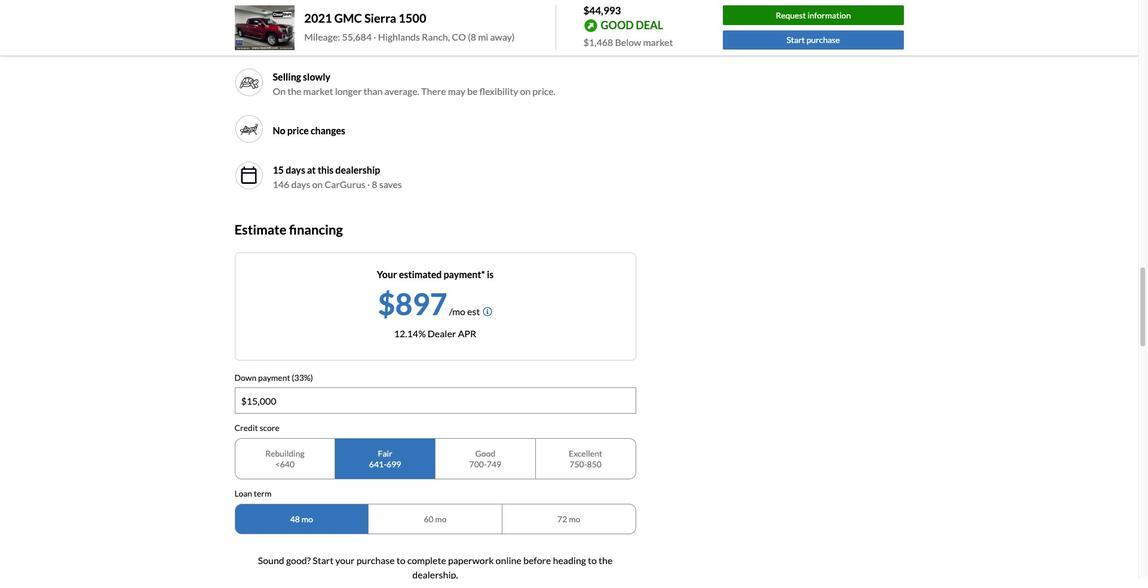 Task type: vqa. For each thing, say whether or not it's contained in the screenshot.
score
yes



Task type: describe. For each thing, give the bounding box(es) containing it.
no
[[273, 125, 285, 136]]

0 horizontal spatial price.
[[370, 25, 394, 37]]

1 horizontal spatial $1,468
[[583, 36, 613, 48]]

on inside we compared this car with similar 2021 gmc sierra 1500 based on price, mileage, features, condition, dealer reputation, and other factors.
[[285, 40, 296, 51]]

payment*
[[444, 269, 485, 280]]

(imv)
[[457, 3, 478, 13]]

good 700-749
[[469, 449, 501, 469]]

(33%)
[[292, 373, 313, 383]]

good?
[[286, 555, 311, 567]]

rebuilding
[[265, 449, 304, 459]]

purchase inside button
[[807, 35, 840, 45]]

deal
[[636, 18, 663, 31]]

<640
[[275, 459, 295, 469]]

at
[[307, 164, 316, 176]]

72
[[558, 514, 567, 525]]

0 horizontal spatial is
[[270, 25, 276, 37]]

we
[[396, 25, 411, 37]]

850
[[587, 459, 602, 469]]

mileage:
[[304, 31, 340, 43]]

72 mo
[[558, 514, 580, 525]]

146
[[273, 179, 289, 190]]

before
[[523, 555, 551, 567]]

1 to from the left
[[397, 555, 405, 567]]

sound good? start your purchase to complete paperwork online before heading to the dealership.
[[258, 555, 613, 580]]

co
[[452, 31, 466, 43]]

60 mo
[[424, 514, 447, 525]]

749
[[487, 459, 501, 469]]

on
[[273, 86, 286, 97]]

down
[[235, 373, 257, 383]]

/mo
[[449, 306, 465, 317]]

0 vertical spatial days
[[286, 164, 305, 176]]

rebuilding <640
[[265, 449, 304, 469]]

this inside we compared this car with similar 2021 gmc sierra 1500 based on price, mileage, features, condition, dealer reputation, and other factors.
[[456, 25, 472, 37]]

8
[[372, 179, 377, 190]]

loan term
[[235, 489, 272, 499]]

below
[[615, 36, 641, 48]]

start purchase button
[[723, 30, 904, 50]]

market up mileage,
[[338, 25, 369, 37]]

(8
[[468, 31, 476, 43]]

may
[[448, 86, 465, 97]]

fair
[[378, 449, 392, 459]]

avg.
[[392, 3, 408, 13]]

700-
[[469, 459, 487, 469]]

compared
[[413, 25, 454, 37]]

$44,993
[[583, 4, 621, 17]]

estimate financing
[[235, 222, 343, 238]]

start inside sound good? start your purchase to complete paperwork online before heading to the dealership.
[[313, 555, 334, 567]]

mo for 48 mo
[[302, 514, 313, 525]]

features,
[[359, 40, 396, 51]]

payment
[[258, 373, 290, 383]]

55,684
[[342, 31, 372, 43]]

60
[[424, 514, 434, 525]]

12.14%
[[394, 328, 426, 339]]

dealership.
[[412, 570, 458, 580]]

fair 641-699
[[369, 449, 401, 469]]

the inside selling slowly on the market longer than average. there may be flexibility on price.
[[288, 86, 301, 97]]

2021 inside we compared this car with similar 2021 gmc sierra 1500 based on price, mileage, features, condition, dealer reputation, and other factors.
[[539, 25, 561, 37]]

mileage,
[[322, 40, 357, 51]]

request information button
[[723, 6, 904, 25]]

699
[[387, 459, 401, 469]]

changes
[[311, 125, 345, 136]]

market right avg. on the top
[[410, 3, 436, 13]]

credit score
[[235, 423, 280, 433]]

2021 gmc sierra 1500 image
[[235, 5, 295, 50]]

2021 gmc sierra 1500 mileage: 55,684 · highlands ranch, co (8 mi away)
[[304, 11, 515, 43]]

dealer
[[428, 328, 456, 339]]

with
[[489, 25, 507, 37]]

start inside button
[[787, 35, 805, 45]]

request
[[776, 10, 806, 20]]

price. inside selling slowly on the market longer than average. there may be flexibility on price.
[[533, 86, 556, 97]]

similar
[[509, 25, 537, 37]]

below
[[310, 25, 336, 37]]

slowly
[[303, 71, 330, 83]]

longer
[[335, 86, 362, 97]]

information
[[808, 10, 851, 20]]

selling slowly on the market longer than average. there may be flexibility on price.
[[273, 71, 556, 97]]

Down payment (33%) text field
[[235, 389, 635, 414]]

we compared this car with similar 2021 gmc sierra 1500 based on price, mileage, features, condition, dealer reputation, and other factors.
[[235, 25, 612, 51]]

· inside 15 days at this dealership 146 days on cargurus · 8 saves
[[367, 179, 370, 190]]

highlands
[[378, 31, 420, 43]]

flexibility
[[479, 86, 518, 97]]

there
[[421, 86, 446, 97]]

be
[[467, 86, 478, 97]]

heading
[[553, 555, 586, 567]]

this
[[235, 25, 252, 37]]

1 car from the left
[[254, 25, 268, 37]]

1500 inside we compared this car with similar 2021 gmc sierra 1500 based on price, mileage, features, condition, dealer reputation, and other factors.
[[235, 40, 257, 51]]

dealership
[[335, 164, 380, 176]]

than
[[364, 86, 383, 97]]



Task type: locate. For each thing, give the bounding box(es) containing it.
price.
[[370, 25, 394, 37], [533, 86, 556, 97]]

price left (imv)
[[437, 3, 456, 13]]

· inside 2021 gmc sierra 1500 mileage: 55,684 · highlands ranch, co (8 mi away)
[[374, 31, 376, 43]]

15
[[273, 164, 284, 176]]

on inside selling slowly on the market longer than average. there may be flexibility on price.
[[520, 86, 531, 97]]

market inside selling slowly on the market longer than average. there may be flexibility on price.
[[303, 86, 333, 97]]

down payment (33%)
[[235, 373, 313, 383]]

$897
[[378, 286, 447, 322]]

· right 55,684
[[374, 31, 376, 43]]

average.
[[385, 86, 419, 97]]

0 horizontal spatial to
[[397, 555, 405, 567]]

2 mo from the left
[[435, 514, 447, 525]]

selling
[[273, 71, 301, 83]]

1 horizontal spatial 2021
[[539, 25, 561, 37]]

gmc inside 2021 gmc sierra 1500 mileage: 55,684 · highlands ranch, co (8 mi away)
[[334, 11, 362, 25]]

other
[[535, 40, 558, 51]]

car left with
[[474, 25, 487, 37]]

sierra
[[364, 11, 396, 25], [587, 25, 612, 37]]

car inside we compared this car with similar 2021 gmc sierra 1500 based on price, mileage, features, condition, dealer reputation, and other factors.
[[474, 25, 487, 37]]

641-
[[369, 459, 387, 469]]

sierra down '$44,993'
[[587, 25, 612, 37]]

score
[[260, 423, 280, 433]]

1500 inside 2021 gmc sierra 1500 mileage: 55,684 · highlands ranch, co (8 mi away)
[[399, 11, 426, 25]]

online
[[496, 555, 522, 567]]

1 horizontal spatial on
[[312, 179, 323, 190]]

0 vertical spatial 1500
[[399, 11, 426, 25]]

loan
[[235, 489, 252, 499]]

0 vertical spatial the
[[288, 86, 301, 97]]

is up based
[[270, 25, 276, 37]]

0 horizontal spatial this
[[318, 164, 334, 176]]

start left 'your'
[[313, 555, 334, 567]]

sierra up "highlands"
[[364, 11, 396, 25]]

days down at
[[291, 179, 310, 190]]

sierra inside 2021 gmc sierra 1500 mileage: 55,684 · highlands ranch, co (8 mi away)
[[364, 11, 396, 25]]

purchase down information
[[807, 35, 840, 45]]

estimate
[[235, 222, 287, 238]]

away)
[[490, 31, 515, 43]]

good
[[475, 449, 495, 459]]

$1,468 below market
[[583, 36, 673, 48]]

and
[[518, 40, 533, 51]]

the right on
[[288, 86, 301, 97]]

on down at
[[312, 179, 323, 190]]

your
[[377, 269, 397, 280]]

ranch,
[[422, 31, 450, 43]]

this inside 15 days at this dealership 146 days on cargurus · 8 saves
[[318, 164, 334, 176]]

good
[[601, 18, 634, 31]]

start purchase
[[787, 35, 840, 45]]

gmc inside we compared this car with similar 2021 gmc sierra 1500 based on price, mileage, features, condition, dealer reputation, and other factors.
[[563, 25, 585, 37]]

start
[[787, 35, 805, 45], [313, 555, 334, 567]]

1 vertical spatial ·
[[367, 179, 370, 190]]

request information
[[776, 10, 851, 20]]

car up based
[[254, 25, 268, 37]]

0 horizontal spatial 1500
[[235, 40, 257, 51]]

mo right 48
[[302, 514, 313, 525]]

mi
[[478, 31, 488, 43]]

0 horizontal spatial ·
[[367, 179, 370, 190]]

0 horizontal spatial price
[[287, 125, 309, 136]]

2021 up other
[[539, 25, 561, 37]]

saves
[[379, 179, 402, 190]]

1 vertical spatial price
[[287, 125, 309, 136]]

paperwork
[[448, 555, 494, 567]]

on right flexibility
[[520, 86, 531, 97]]

market
[[410, 3, 436, 13], [338, 25, 369, 37], [643, 36, 673, 48], [303, 86, 333, 97]]

0 horizontal spatial gmc
[[334, 11, 362, 25]]

on inside 15 days at this dealership 146 days on cargurus · 8 saves
[[312, 179, 323, 190]]

2 horizontal spatial on
[[520, 86, 531, 97]]

0 horizontal spatial car
[[254, 25, 268, 37]]

price. right flexibility
[[533, 86, 556, 97]]

price right the no
[[287, 125, 309, 136]]

$1,468
[[278, 25, 308, 37], [583, 36, 613, 48]]

1 horizontal spatial gmc
[[563, 25, 585, 37]]

car
[[254, 25, 268, 37], [474, 25, 487, 37]]

estimated
[[399, 269, 442, 280]]

your estimated payment* is
[[377, 269, 494, 280]]

0 horizontal spatial sierra
[[364, 11, 396, 25]]

0 horizontal spatial 2021
[[304, 11, 332, 25]]

price
[[437, 3, 456, 13], [287, 125, 309, 136]]

to right heading in the bottom of the page
[[588, 555, 597, 567]]

mo right 72
[[569, 514, 580, 525]]

selling slowly image
[[239, 73, 258, 92]]

1 horizontal spatial sierra
[[587, 25, 612, 37]]

0 horizontal spatial on
[[285, 40, 296, 51]]

0 vertical spatial on
[[285, 40, 296, 51]]

0 vertical spatial is
[[270, 25, 276, 37]]

· left 8
[[367, 179, 370, 190]]

2 horizontal spatial mo
[[569, 514, 580, 525]]

0 horizontal spatial purchase
[[356, 555, 395, 567]]

gmc
[[334, 11, 362, 25], [563, 25, 585, 37]]

to
[[397, 555, 405, 567], [588, 555, 597, 567]]

2021
[[304, 11, 332, 25], [539, 25, 561, 37]]

no price changes
[[273, 125, 345, 136]]

0 horizontal spatial mo
[[302, 514, 313, 525]]

48 mo
[[290, 514, 313, 525]]

1 mo from the left
[[302, 514, 313, 525]]

days left at
[[286, 164, 305, 176]]

1 horizontal spatial to
[[588, 555, 597, 567]]

0 vertical spatial this
[[456, 25, 472, 37]]

purchase inside sound good? start your purchase to complete paperwork online before heading to the dealership.
[[356, 555, 395, 567]]

credit
[[235, 423, 258, 433]]

1 horizontal spatial mo
[[435, 514, 447, 525]]

2021 inside 2021 gmc sierra 1500 mileage: 55,684 · highlands ranch, co (8 mi away)
[[304, 11, 332, 25]]

no price changes image
[[235, 115, 263, 144], [239, 120, 258, 139]]

0 vertical spatial price
[[437, 3, 456, 13]]

sound
[[258, 555, 284, 567]]

$1,468 down good
[[583, 36, 613, 48]]

12.14% dealer apr
[[394, 328, 476, 339]]

1 vertical spatial the
[[599, 555, 613, 567]]

market down slowly
[[303, 86, 333, 97]]

0 vertical spatial price.
[[370, 25, 394, 37]]

1 vertical spatial purchase
[[356, 555, 395, 567]]

0 vertical spatial ·
[[374, 31, 376, 43]]

0 vertical spatial purchase
[[807, 35, 840, 45]]

1 horizontal spatial ·
[[374, 31, 376, 43]]

this right at
[[318, 164, 334, 176]]

start down request
[[787, 35, 805, 45]]

2 to from the left
[[588, 555, 597, 567]]

48
[[290, 514, 300, 525]]

financing
[[289, 222, 343, 238]]

2021 up the mileage:
[[304, 11, 332, 25]]

mo for 72 mo
[[569, 514, 580, 525]]

price. up the features,
[[370, 25, 394, 37]]

1500 up "highlands"
[[399, 11, 426, 25]]

0 horizontal spatial $1,468
[[278, 25, 308, 37]]

excellent
[[569, 449, 602, 459]]

info circle image
[[483, 307, 493, 316]]

your
[[335, 555, 355, 567]]

the inside sound good? start your purchase to complete paperwork online before heading to the dealership.
[[599, 555, 613, 567]]

1 vertical spatial 1500
[[235, 40, 257, 51]]

1 horizontal spatial this
[[456, 25, 472, 37]]

1 horizontal spatial 1500
[[399, 11, 426, 25]]

avg. market price (imv)
[[392, 3, 478, 13]]

on
[[285, 40, 296, 51], [520, 86, 531, 97], [312, 179, 323, 190]]

reputation,
[[469, 40, 516, 51]]

3 mo from the left
[[569, 514, 580, 525]]

good deal
[[601, 18, 663, 31]]

1 vertical spatial this
[[318, 164, 334, 176]]

mo right 60
[[435, 514, 447, 525]]

2 vertical spatial on
[[312, 179, 323, 190]]

dealer
[[441, 40, 468, 51]]

0 horizontal spatial the
[[288, 86, 301, 97]]

0 vertical spatial start
[[787, 35, 805, 45]]

this car is $1,468 below market price.
[[235, 25, 394, 37]]

condition,
[[398, 40, 439, 51]]

mo for 60 mo
[[435, 514, 447, 525]]

1 horizontal spatial price.
[[533, 86, 556, 97]]

1 horizontal spatial is
[[487, 269, 494, 280]]

on left price,
[[285, 40, 296, 51]]

0 horizontal spatial start
[[313, 555, 334, 567]]

1 vertical spatial on
[[520, 86, 531, 97]]

selling slowly image
[[235, 68, 263, 97]]

$1,468 up price,
[[278, 25, 308, 37]]

gmc up "factors."
[[563, 25, 585, 37]]

1 vertical spatial days
[[291, 179, 310, 190]]

1 vertical spatial start
[[313, 555, 334, 567]]

15 days at this dealership image
[[239, 166, 258, 185]]

factors.
[[560, 40, 592, 51]]

15 days at this dealership image
[[235, 161, 263, 190]]

price,
[[298, 40, 321, 51]]

is
[[270, 25, 276, 37], [487, 269, 494, 280]]

1500
[[399, 11, 426, 25], [235, 40, 257, 51]]

cargurus
[[325, 179, 366, 190]]

1 horizontal spatial purchase
[[807, 35, 840, 45]]

to left "complete" at the left bottom
[[397, 555, 405, 567]]

is right payment*
[[487, 269, 494, 280]]

gmc up 55,684
[[334, 11, 362, 25]]

1500 down this at the top
[[235, 40, 257, 51]]

2 car from the left
[[474, 25, 487, 37]]

purchase
[[807, 35, 840, 45], [356, 555, 395, 567]]

15 days at this dealership 146 days on cargurus · 8 saves
[[273, 164, 402, 190]]

1 vertical spatial is
[[487, 269, 494, 280]]

complete
[[407, 555, 446, 567]]

1 horizontal spatial car
[[474, 25, 487, 37]]

the right heading in the bottom of the page
[[599, 555, 613, 567]]

sierra inside we compared this car with similar 2021 gmc sierra 1500 based on price, mileage, features, condition, dealer reputation, and other factors.
[[587, 25, 612, 37]]

1 horizontal spatial the
[[599, 555, 613, 567]]

based
[[259, 40, 283, 51]]

purchase right 'your'
[[356, 555, 395, 567]]

market down deal
[[643, 36, 673, 48]]

term
[[254, 489, 272, 499]]

this up dealer
[[456, 25, 472, 37]]

this
[[456, 25, 472, 37], [318, 164, 334, 176]]

1 horizontal spatial price
[[437, 3, 456, 13]]

1 horizontal spatial start
[[787, 35, 805, 45]]

$897 /mo est
[[378, 286, 480, 322]]

1 vertical spatial price.
[[533, 86, 556, 97]]



